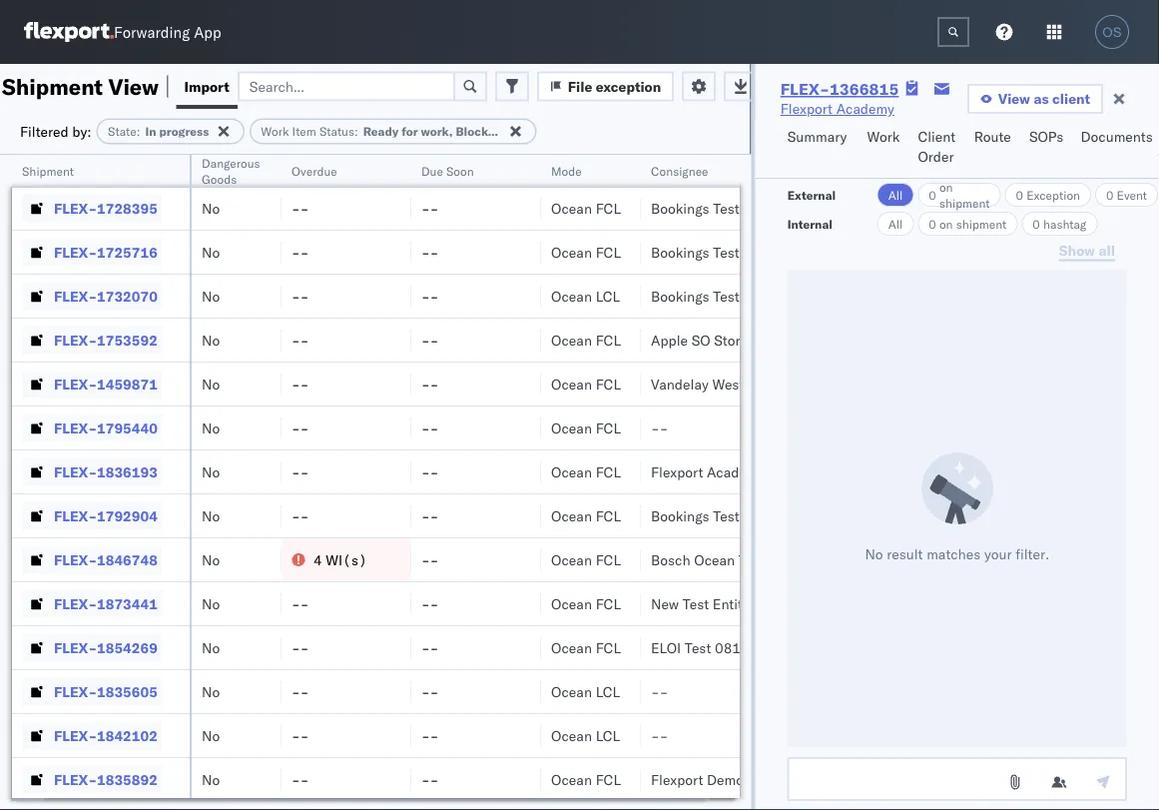 Task type: describe. For each thing, give the bounding box(es) containing it.
1795440
[[97, 419, 158, 437]]

flex-1725716
[[54, 243, 158, 261]]

import button
[[176, 64, 238, 109]]

no for flex-1792904
[[202, 507, 220, 524]]

flex-1846748
[[54, 551, 158, 568]]

bookings test consignee for flex-1732070
[[651, 287, 811, 305]]

view inside button
[[999, 90, 1031, 107]]

on for 0 exception
[[940, 179, 954, 194]]

flex- for 1728395
[[54, 199, 97, 217]]

no for flex-1835605
[[202, 683, 220, 700]]

1459871
[[97, 375, 158, 393]]

filter.
[[1016, 545, 1050, 563]]

fcl for flex-1629619
[[596, 155, 621, 173]]

flex-1835892 button
[[22, 766, 162, 794]]

ocean for 1629619
[[551, 155, 592, 173]]

entity
[[713, 595, 750, 612]]

ocean fcl for flex-1835892
[[551, 771, 621, 788]]

ocean fcl for flex-1792904
[[551, 507, 621, 524]]

consignee for flex-1728395
[[744, 199, 811, 217]]

1835605
[[97, 683, 158, 700]]

ocean fcl for flex-1795440
[[551, 419, 621, 437]]

your
[[985, 545, 1012, 563]]

ready
[[363, 124, 399, 139]]

flexport academy (us) inc.
[[651, 463, 833, 481]]

ocean for 1854269
[[551, 639, 592, 656]]

client order
[[918, 128, 956, 165]]

academy for flexport academy (us) inc.
[[707, 463, 765, 481]]

flex-1795440
[[54, 419, 158, 437]]

flex-1725716 button
[[22, 238, 162, 266]]

ocean for 1753592
[[551, 331, 592, 349]]

lcl for flex-1835605
[[596, 683, 621, 700]]

file
[[568, 77, 593, 95]]

by:
[[72, 122, 92, 140]]

(us)
[[769, 463, 805, 481]]

Search... text field
[[238, 71, 455, 101]]

ocean for 1835605
[[551, 683, 592, 700]]

1842102
[[97, 727, 158, 744]]

work button
[[860, 119, 910, 178]]

ocean lcl for flex-1842102
[[551, 727, 621, 744]]

apple so storage (do not use)
[[651, 331, 866, 349]]

0 on shipment for 0 hashtag
[[929, 216, 1007, 231]]

consignee for flex-1732070
[[744, 287, 811, 305]]

flex- for 1836193
[[54, 463, 97, 481]]

route
[[975, 128, 1012, 145]]

flex-1728395 button
[[22, 194, 162, 222]]

flex- for 1795440
[[54, 419, 97, 437]]

no for flex-1728395
[[202, 199, 220, 217]]

flex-1854269
[[54, 639, 158, 656]]

filtered
[[20, 122, 69, 140]]

goods
[[202, 171, 237, 186]]

dangerous
[[202, 155, 260, 170]]

4
[[314, 551, 322, 568]]

fcl for flex-1725716
[[596, 243, 621, 261]]

work for work
[[868, 128, 900, 145]]

2 in from the left
[[509, 124, 520, 139]]

so
[[692, 331, 711, 349]]

inc.
[[809, 463, 833, 481]]

flex- for 1846748
[[54, 551, 97, 568]]

blocked,
[[456, 124, 506, 139]]

client
[[1053, 90, 1091, 107]]

flex-1753592
[[54, 331, 158, 349]]

all button for internal
[[878, 212, 914, 236]]

flex-1728395
[[54, 199, 158, 217]]

no for flex-1629619
[[202, 155, 220, 173]]

ocean fcl for flex-1459871
[[551, 375, 621, 393]]

matches
[[927, 545, 981, 563]]

event
[[1117, 187, 1148, 202]]

documents button
[[1073, 119, 1160, 178]]

external
[[788, 187, 836, 202]]

no for flex-1835892
[[202, 771, 220, 788]]

1873441
[[97, 595, 158, 612]]

0 horizontal spatial view
[[108, 72, 159, 100]]

flex- for 1459871
[[54, 375, 97, 393]]

(do
[[766, 331, 795, 349]]

1629619
[[97, 155, 158, 173]]

fcl for flex-1854269
[[596, 639, 621, 656]]

no for flex-1846748
[[202, 551, 220, 568]]

filtered by:
[[20, 122, 92, 140]]

flex- for 1835605
[[54, 683, 97, 700]]

flex-1835605 button
[[22, 678, 162, 706]]

status
[[320, 124, 355, 139]]

flex-1835892
[[54, 771, 158, 788]]

sops button
[[1022, 119, 1073, 178]]

ocean fcl for flex-1725716
[[551, 243, 621, 261]]

ocean fcl for flex-1728395
[[551, 199, 621, 217]]

co.
[[801, 771, 820, 788]]

1 progress from the left
[[159, 124, 209, 139]]

flex-1792904
[[54, 507, 158, 524]]

flex-1795440 button
[[22, 414, 162, 442]]

1854269
[[97, 639, 158, 656]]

ocean fcl for flex-1854269
[[551, 639, 621, 656]]

flex- for 1725716
[[54, 243, 97, 261]]

mode
[[551, 163, 582, 178]]

for
[[402, 124, 418, 139]]

bookings for flex-1732070
[[651, 287, 710, 305]]

flex- for 1629619
[[54, 155, 97, 173]]

flex-1873441 button
[[22, 590, 162, 618]]

bookings test consignee for flex-1629619
[[651, 155, 811, 173]]

flex-1629619
[[54, 155, 158, 173]]

flexport. image
[[24, 22, 114, 42]]

item
[[292, 124, 316, 139]]

shipper
[[748, 771, 797, 788]]

test for 1873441
[[683, 595, 709, 612]]

ocean for 1873441
[[551, 595, 592, 612]]

flex- for 1366815
[[781, 79, 830, 99]]

0 on shipment for 0 exception
[[929, 179, 991, 210]]

flex-1459871
[[54, 375, 158, 393]]

shipment for shipment view
[[2, 72, 103, 100]]

file exception
[[568, 77, 662, 95]]

4 wi(s)
[[314, 551, 367, 568]]

ocean for 1792904
[[551, 507, 592, 524]]

2 : from the left
[[355, 124, 358, 139]]

ocean fcl for flex-1836193
[[551, 463, 621, 481]]

due
[[422, 163, 443, 178]]

test for 1629619
[[713, 155, 740, 173]]

on for 0 hashtag
[[940, 216, 954, 231]]

as
[[1034, 90, 1050, 107]]

2 progress from the left
[[523, 124, 573, 139]]

os
[[1103, 24, 1123, 39]]

bookings test consignee for flex-1792904
[[651, 507, 811, 524]]

0 exception
[[1017, 187, 1081, 202]]

os button
[[1090, 9, 1136, 55]]

fcl for flex-1873441
[[596, 595, 621, 612]]

lcl for flex-1842102
[[596, 727, 621, 744]]

storage
[[714, 331, 763, 349]]

test for 1732070
[[713, 287, 740, 305]]

1835892
[[97, 771, 158, 788]]

client order button
[[910, 119, 967, 178]]

bosch
[[651, 551, 691, 568]]

flex-1873441
[[54, 595, 158, 612]]

ocean lcl for flex-1732070
[[551, 287, 621, 305]]

1725716
[[97, 243, 158, 261]]

fcl for flex-1459871
[[596, 375, 621, 393]]

forwarding app link
[[24, 22, 221, 42]]

no for flex-1873441
[[202, 595, 220, 612]]

documents
[[1081, 128, 1154, 145]]

consignee button
[[641, 159, 751, 179]]

ocean fcl for flex-1629619
[[551, 155, 621, 173]]

0 hashtag
[[1033, 216, 1087, 231]]

test for 1792904
[[713, 507, 740, 524]]

no for flex-1795440
[[202, 419, 220, 437]]



Task type: vqa. For each thing, say whether or not it's contained in the screenshot.


Task type: locate. For each thing, give the bounding box(es) containing it.
2 fcl from the top
[[596, 199, 621, 217]]

flex-1854269 button
[[22, 634, 162, 662]]

no for flex-1753592
[[202, 331, 220, 349]]

bookings test consignee down internal
[[651, 243, 811, 261]]

flex- down flex-1873441 button
[[54, 639, 97, 656]]

2 bookings test consignee from the top
[[651, 199, 811, 217]]

in right blocked,
[[509, 124, 520, 139]]

consignee down "(us)"
[[744, 507, 811, 524]]

resize handle column header
[[166, 155, 190, 810], [258, 155, 282, 810], [388, 155, 412, 810], [517, 155, 541, 810], [617, 155, 641, 810]]

3 bookings from the top
[[651, 243, 710, 261]]

4 bookings test consignee from the top
[[651, 287, 811, 305]]

1 vertical spatial 0 on shipment
[[929, 216, 1007, 231]]

1 vertical spatial academy
[[707, 463, 765, 481]]

lcl for flex-1732070
[[596, 287, 621, 305]]

3 resize handle column header from the left
[[388, 155, 412, 810]]

1753592
[[97, 331, 158, 349]]

1 vertical spatial all button
[[878, 212, 914, 236]]

2 bookings from the top
[[651, 199, 710, 217]]

forwarding
[[114, 22, 190, 41]]

ocean for 1835892
[[551, 771, 592, 788]]

flex- for 1792904
[[54, 507, 97, 524]]

1 vertical spatial shipment
[[957, 216, 1007, 231]]

shipment
[[940, 195, 991, 210], [957, 216, 1007, 231]]

new test entity
[[651, 595, 750, 612]]

use)
[[831, 331, 866, 349]]

flex- down the flex-1836193 button
[[54, 507, 97, 524]]

internal
[[788, 216, 833, 231]]

no for flex-1842102
[[202, 727, 220, 744]]

1 bookings from the top
[[651, 155, 710, 173]]

view as client button
[[968, 84, 1104, 114]]

8 ocean fcl from the top
[[551, 507, 621, 524]]

fcl for flex-1846748
[[596, 551, 621, 568]]

fcl for flex-1792904
[[596, 507, 621, 524]]

shipment down order
[[940, 195, 991, 210]]

1 : from the left
[[137, 124, 140, 139]]

flex- down flex-1732070 button
[[54, 331, 97, 349]]

2 lcl from the top
[[596, 683, 621, 700]]

1728395
[[97, 199, 158, 217]]

0 vertical spatial all
[[889, 187, 903, 202]]

2 ocean fcl from the top
[[551, 199, 621, 217]]

2 vertical spatial lcl
[[596, 727, 621, 744]]

5 bookings test consignee from the top
[[651, 507, 811, 524]]

bookings test consignee for flex-1725716
[[651, 243, 811, 261]]

1732070
[[97, 287, 158, 305]]

consignee for flex-1725716
[[744, 243, 811, 261]]

1 bookings test consignee from the top
[[651, 155, 811, 173]]

flex- up flexport academy
[[781, 79, 830, 99]]

flex-1792904 button
[[22, 502, 162, 530]]

2 vertical spatial flexport
[[651, 771, 704, 788]]

work item status : ready for work, blocked, in progress
[[261, 124, 573, 139]]

1 vertical spatial ocean lcl
[[551, 683, 621, 700]]

shipment down route button
[[957, 216, 1007, 231]]

flex- down 'flex-1835605' button
[[54, 727, 97, 744]]

5 resize handle column header from the left
[[617, 155, 641, 810]]

0 event
[[1107, 187, 1148, 202]]

progress up mode
[[523, 124, 573, 139]]

1 lcl from the top
[[596, 287, 621, 305]]

fcl for flex-1795440
[[596, 419, 621, 437]]

flex- down flex-1842102 button
[[54, 771, 97, 788]]

flexport for flexport academy
[[781, 100, 833, 117]]

consignee down the summary button
[[744, 199, 811, 217]]

3 ocean lcl from the top
[[551, 727, 621, 744]]

bosch ocean test
[[651, 551, 766, 568]]

1 0 on shipment from the top
[[929, 179, 991, 210]]

7 ocean fcl from the top
[[551, 463, 621, 481]]

flex- for 1753592
[[54, 331, 97, 349]]

flexport up summary
[[781, 100, 833, 117]]

2 all button from the top
[[878, 212, 914, 236]]

2 resize handle column header from the left
[[258, 155, 282, 810]]

bookings test consignee for flex-1728395
[[651, 199, 811, 217]]

all button for external
[[878, 183, 914, 207]]

flexport left demo
[[651, 771, 704, 788]]

academy left "(us)"
[[707, 463, 765, 481]]

no for flex-1732070
[[202, 287, 220, 305]]

flexport demo shipper co.
[[651, 771, 820, 788]]

shipment button
[[12, 159, 170, 179]]

flexport inside 'link'
[[781, 100, 833, 117]]

: left ready
[[355, 124, 358, 139]]

flex- down flex-1792904 button
[[54, 551, 97, 568]]

view up state in the left of the page
[[108, 72, 159, 100]]

flex- down flex-1753592 button on the left top of the page
[[54, 375, 97, 393]]

ocean for 1836193
[[551, 463, 592, 481]]

flexport
[[781, 100, 833, 117], [651, 463, 704, 481], [651, 771, 704, 788]]

shipment for shipment
[[22, 163, 74, 178]]

ocean for 1732070
[[551, 287, 592, 305]]

academy down 1366815
[[837, 100, 895, 117]]

fcl
[[596, 155, 621, 173], [596, 199, 621, 217], [596, 243, 621, 261], [596, 331, 621, 349], [596, 375, 621, 393], [596, 419, 621, 437], [596, 463, 621, 481], [596, 507, 621, 524], [596, 551, 621, 568], [596, 595, 621, 612], [596, 639, 621, 656], [596, 771, 621, 788]]

0 vertical spatial flexport
[[781, 100, 833, 117]]

4 ocean fcl from the top
[[551, 331, 621, 349]]

3 fcl from the top
[[596, 243, 621, 261]]

0 vertical spatial 0 on shipment
[[929, 179, 991, 210]]

flex-1835605
[[54, 683, 158, 700]]

apple
[[651, 331, 688, 349]]

5 ocean fcl from the top
[[551, 375, 621, 393]]

all for external
[[889, 187, 903, 202]]

081801
[[715, 639, 767, 656]]

flexport for flexport demo shipper co.
[[651, 771, 704, 788]]

1 fcl from the top
[[596, 155, 621, 173]]

shipment for 0 hashtag
[[957, 216, 1007, 231]]

1 horizontal spatial academy
[[837, 100, 895, 117]]

fcl for flex-1835892
[[596, 771, 621, 788]]

flex- for 1835892
[[54, 771, 97, 788]]

flex- for 1732070
[[54, 287, 97, 305]]

flex-1753592 button
[[22, 326, 162, 354]]

progress down import 'button'
[[159, 124, 209, 139]]

flex-1732070 button
[[22, 282, 162, 310]]

1792904
[[97, 507, 158, 524]]

ocean lcl for flex-1835605
[[551, 683, 621, 700]]

fcl for flex-1836193
[[596, 463, 621, 481]]

consignee right mode button
[[651, 163, 709, 178]]

1366815
[[830, 79, 899, 99]]

2 all from the top
[[889, 216, 903, 231]]

client
[[918, 128, 956, 145]]

ocean fcl for flex-1753592
[[551, 331, 621, 349]]

1 vertical spatial shipment
[[22, 163, 74, 178]]

demo
[[707, 771, 744, 788]]

flex- down flex-1725716 button
[[54, 287, 97, 305]]

1 horizontal spatial in
[[509, 124, 520, 139]]

flex- down by:
[[54, 155, 97, 173]]

11 ocean fcl from the top
[[551, 639, 621, 656]]

result
[[887, 545, 924, 563]]

resize handle column header for dangerous goods
[[258, 155, 282, 810]]

fcl for flex-1753592
[[596, 331, 621, 349]]

bookings for flex-1728395
[[651, 199, 710, 217]]

1 vertical spatial all
[[889, 216, 903, 231]]

test for 1854269
[[685, 639, 712, 656]]

shipment inside button
[[22, 163, 74, 178]]

0 horizontal spatial academy
[[707, 463, 765, 481]]

4 fcl from the top
[[596, 331, 621, 349]]

0 vertical spatial on
[[940, 179, 954, 194]]

consignee up (do
[[744, 287, 811, 305]]

10 fcl from the top
[[596, 595, 621, 612]]

None text field
[[938, 17, 970, 47]]

lcl
[[596, 287, 621, 305], [596, 683, 621, 700], [596, 727, 621, 744]]

flex- down flex-1728395 button
[[54, 243, 97, 261]]

3 ocean fcl from the top
[[551, 243, 621, 261]]

shipment up filtered by:
[[2, 72, 103, 100]]

ocean for 1728395
[[551, 199, 592, 217]]

order
[[918, 148, 954, 165]]

not
[[799, 331, 827, 349]]

2 ocean lcl from the top
[[551, 683, 621, 700]]

bookings for flex-1725716
[[651, 243, 710, 261]]

flex-1836193
[[54, 463, 158, 481]]

no for flex-1854269
[[202, 639, 220, 656]]

1 ocean lcl from the top
[[551, 287, 621, 305]]

2 vertical spatial ocean lcl
[[551, 727, 621, 744]]

test
[[713, 155, 740, 173], [713, 199, 740, 217], [713, 243, 740, 261], [713, 287, 740, 305], [713, 507, 740, 524], [739, 551, 766, 568], [683, 595, 709, 612], [685, 639, 712, 656]]

shipment for 0 exception
[[940, 195, 991, 210]]

academy for flexport academy
[[837, 100, 895, 117]]

work,
[[421, 124, 453, 139]]

6 ocean fcl from the top
[[551, 419, 621, 437]]

3 lcl from the top
[[596, 727, 621, 744]]

all for internal
[[889, 216, 903, 231]]

consignee up the external
[[744, 155, 811, 173]]

7 fcl from the top
[[596, 463, 621, 481]]

resize handle column header for mode
[[617, 155, 641, 810]]

view
[[108, 72, 159, 100], [999, 90, 1031, 107]]

8 fcl from the top
[[596, 507, 621, 524]]

all button
[[878, 183, 914, 207], [878, 212, 914, 236]]

ocean fcl for flex-1873441
[[551, 595, 621, 612]]

mode button
[[541, 159, 621, 179]]

progress
[[159, 124, 209, 139], [523, 124, 573, 139]]

0 horizontal spatial in
[[145, 124, 156, 139]]

no for flex-1459871
[[202, 375, 220, 393]]

1 vertical spatial flexport
[[651, 463, 704, 481]]

bookings test consignee down flexport academy (us) inc.
[[651, 507, 811, 524]]

3 bookings test consignee from the top
[[651, 243, 811, 261]]

flex-1846748 button
[[22, 546, 162, 574]]

dangerous goods button
[[192, 151, 274, 187]]

0 vertical spatial shipment
[[940, 195, 991, 210]]

flex- for 1854269
[[54, 639, 97, 656]]

summary
[[788, 128, 847, 145]]

on
[[940, 179, 954, 194], [940, 216, 954, 231]]

in right state in the left of the page
[[145, 124, 156, 139]]

bookings for flex-1629619
[[651, 155, 710, 173]]

shipment view
[[2, 72, 159, 100]]

consignee down internal
[[744, 243, 811, 261]]

1 horizontal spatial view
[[999, 90, 1031, 107]]

resize handle column header for shipment
[[166, 155, 190, 810]]

all
[[889, 187, 903, 202], [889, 216, 903, 231]]

no result matches your filter.
[[866, 545, 1050, 563]]

forwarding app
[[114, 22, 221, 41]]

ocean fcl for flex-1846748
[[551, 551, 621, 568]]

due soon
[[422, 163, 474, 178]]

1 ocean fcl from the top
[[551, 155, 621, 173]]

12 ocean fcl from the top
[[551, 771, 621, 788]]

bookings test consignee
[[651, 155, 811, 173], [651, 199, 811, 217], [651, 243, 811, 261], [651, 287, 811, 305], [651, 507, 811, 524]]

10 ocean fcl from the top
[[551, 595, 621, 612]]

view as client
[[999, 90, 1091, 107]]

flex- down flex-1459871 button at the left of page
[[54, 419, 97, 437]]

1 horizontal spatial :
[[355, 124, 358, 139]]

1 resize handle column header from the left
[[166, 155, 190, 810]]

flex- for 1873441
[[54, 595, 97, 612]]

0 vertical spatial shipment
[[2, 72, 103, 100]]

1 on from the top
[[940, 179, 954, 194]]

view left as
[[999, 90, 1031, 107]]

shipment down filtered
[[22, 163, 74, 178]]

0 vertical spatial lcl
[[596, 287, 621, 305]]

flex- down flex-1846748 button
[[54, 595, 97, 612]]

4 resize handle column header from the left
[[517, 155, 541, 810]]

5 fcl from the top
[[596, 375, 621, 393]]

no for flex-1725716
[[202, 243, 220, 261]]

5 bookings from the top
[[651, 507, 710, 524]]

consignee inside button
[[651, 163, 709, 178]]

summary button
[[780, 119, 860, 178]]

0 horizontal spatial :
[[137, 124, 140, 139]]

None text field
[[788, 757, 1128, 801]]

flex- down flex-1795440 button
[[54, 463, 97, 481]]

in
[[145, 124, 156, 139], [509, 124, 520, 139]]

0 vertical spatial academy
[[837, 100, 895, 117]]

west
[[713, 375, 745, 393]]

flexport academy link
[[781, 99, 895, 119]]

0 vertical spatial ocean lcl
[[551, 287, 621, 305]]

4 bookings from the top
[[651, 287, 710, 305]]

: up 1629619 on the left top of the page
[[137, 124, 140, 139]]

flex- down shipment button
[[54, 199, 97, 217]]

9 ocean fcl from the top
[[551, 551, 621, 568]]

-
[[292, 155, 300, 173], [300, 155, 309, 173], [422, 155, 430, 173], [430, 155, 439, 173], [292, 199, 300, 217], [300, 199, 309, 217], [422, 199, 430, 217], [430, 199, 439, 217], [292, 243, 300, 261], [300, 243, 309, 261], [422, 243, 430, 261], [430, 243, 439, 261], [292, 287, 300, 305], [300, 287, 309, 305], [422, 287, 430, 305], [430, 287, 439, 305], [292, 331, 300, 349], [300, 331, 309, 349], [422, 331, 430, 349], [430, 331, 439, 349], [292, 375, 300, 393], [300, 375, 309, 393], [422, 375, 430, 393], [430, 375, 439, 393], [292, 419, 300, 437], [300, 419, 309, 437], [422, 419, 430, 437], [430, 419, 439, 437], [651, 419, 660, 437], [660, 419, 669, 437], [292, 463, 300, 481], [300, 463, 309, 481], [422, 463, 430, 481], [430, 463, 439, 481], [292, 507, 300, 524], [300, 507, 309, 524], [422, 507, 430, 524], [430, 507, 439, 524], [422, 551, 430, 568], [430, 551, 439, 568], [292, 595, 300, 612], [300, 595, 309, 612], [422, 595, 430, 612], [430, 595, 439, 612], [292, 639, 300, 656], [300, 639, 309, 656], [422, 639, 430, 656], [430, 639, 439, 656], [292, 683, 300, 700], [300, 683, 309, 700], [422, 683, 430, 700], [430, 683, 439, 700], [651, 683, 660, 700], [660, 683, 669, 700], [292, 727, 300, 744], [300, 727, 309, 744], [422, 727, 430, 744], [430, 727, 439, 744], [651, 727, 660, 744], [660, 727, 669, 744], [292, 771, 300, 788], [300, 771, 309, 788], [422, 771, 430, 788], [430, 771, 439, 788]]

:
[[137, 124, 140, 139], [355, 124, 358, 139]]

sops
[[1030, 128, 1064, 145]]

ocean
[[551, 155, 592, 173], [551, 199, 592, 217], [551, 243, 592, 261], [551, 287, 592, 305], [551, 331, 592, 349], [551, 375, 592, 393], [551, 419, 592, 437], [551, 463, 592, 481], [551, 507, 592, 524], [551, 551, 592, 568], [695, 551, 735, 568], [551, 595, 592, 612], [551, 639, 592, 656], [551, 683, 592, 700], [551, 727, 592, 744], [551, 771, 592, 788]]

test for 1728395
[[713, 199, 740, 217]]

eloi
[[651, 639, 682, 656]]

ocean for 1725716
[[551, 243, 592, 261]]

1 all button from the top
[[878, 183, 914, 207]]

flexport for flexport academy (us) inc.
[[651, 463, 704, 481]]

consignee for flex-1629619
[[744, 155, 811, 173]]

11 fcl from the top
[[596, 639, 621, 656]]

flex-1629619 button
[[22, 150, 162, 178]]

1 all from the top
[[889, 187, 903, 202]]

1 vertical spatial lcl
[[596, 683, 621, 700]]

no
[[202, 155, 220, 173], [202, 199, 220, 217], [202, 243, 220, 261], [202, 287, 220, 305], [202, 331, 220, 349], [202, 375, 220, 393], [202, 419, 220, 437], [202, 463, 220, 481], [202, 507, 220, 524], [866, 545, 884, 563], [202, 551, 220, 568], [202, 595, 220, 612], [202, 639, 220, 656], [202, 683, 220, 700], [202, 727, 220, 744], [202, 771, 220, 788]]

work left item
[[261, 124, 289, 139]]

0 horizontal spatial progress
[[159, 124, 209, 139]]

flexport down "vandelay"
[[651, 463, 704, 481]]

9 fcl from the top
[[596, 551, 621, 568]]

flex-1366815
[[781, 79, 899, 99]]

1 horizontal spatial work
[[868, 128, 900, 145]]

vandelay
[[651, 375, 709, 393]]

fcl for flex-1728395
[[596, 199, 621, 217]]

bookings for flex-1792904
[[651, 507, 710, 524]]

0 vertical spatial all button
[[878, 183, 914, 207]]

12 fcl from the top
[[596, 771, 621, 788]]

2 0 on shipment from the top
[[929, 216, 1007, 231]]

import
[[184, 77, 230, 95]]

academy inside 'link'
[[837, 100, 895, 117]]

1 horizontal spatial progress
[[523, 124, 573, 139]]

6 fcl from the top
[[596, 419, 621, 437]]

bookings test consignee down the consignee button
[[651, 199, 811, 217]]

flex- for 1842102
[[54, 727, 97, 744]]

flex- down flex-1854269 button
[[54, 683, 97, 700]]

ocean for 1459871
[[551, 375, 592, 393]]

no for flex-1836193
[[202, 463, 220, 481]]

work inside button
[[868, 128, 900, 145]]

1 in from the left
[[145, 124, 156, 139]]

1 vertical spatial on
[[940, 216, 954, 231]]

work down 1366815
[[868, 128, 900, 145]]

ocean for 1795440
[[551, 419, 592, 437]]

2 on from the top
[[940, 216, 954, 231]]

bookings test consignee up the external
[[651, 155, 811, 173]]

ocean for 1842102
[[551, 727, 592, 744]]

flex-1459871 button
[[22, 370, 162, 398]]

bookings test consignee up storage
[[651, 287, 811, 305]]

ocean lcl
[[551, 287, 621, 305], [551, 683, 621, 700], [551, 727, 621, 744]]

--
[[292, 155, 309, 173], [422, 155, 439, 173], [292, 199, 309, 217], [422, 199, 439, 217], [292, 243, 309, 261], [422, 243, 439, 261], [292, 287, 309, 305], [422, 287, 439, 305], [292, 331, 309, 349], [422, 331, 439, 349], [292, 375, 309, 393], [422, 375, 439, 393], [292, 419, 309, 437], [422, 419, 439, 437], [651, 419, 669, 437], [292, 463, 309, 481], [422, 463, 439, 481], [292, 507, 309, 524], [422, 507, 439, 524], [422, 551, 439, 568], [292, 595, 309, 612], [422, 595, 439, 612], [292, 639, 309, 656], [422, 639, 439, 656], [292, 683, 309, 700], [422, 683, 439, 700], [651, 683, 669, 700], [292, 727, 309, 744], [422, 727, 439, 744], [651, 727, 669, 744], [292, 771, 309, 788], [422, 771, 439, 788]]

0 horizontal spatial work
[[261, 124, 289, 139]]



